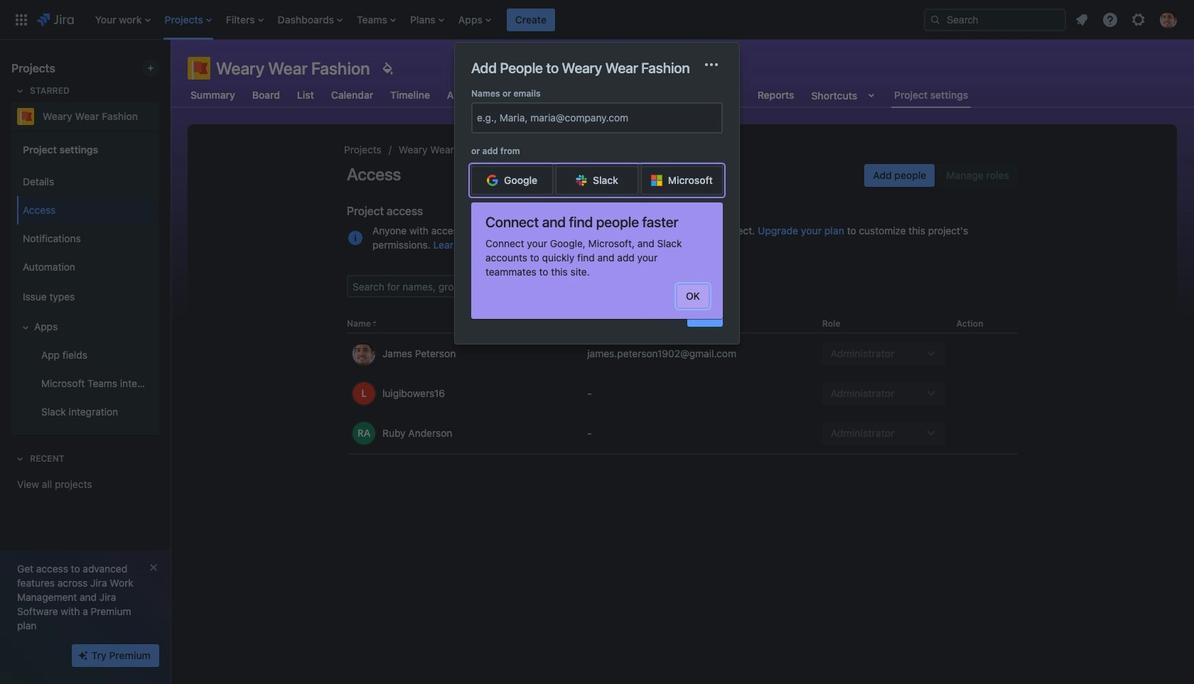 Task type: locate. For each thing, give the bounding box(es) containing it.
group
[[14, 131, 154, 435], [14, 164, 154, 431], [865, 164, 1018, 187]]

8 list item from the left
[[507, 0, 555, 39]]

list
[[88, 0, 913, 39], [1070, 7, 1186, 32]]

search image
[[930, 14, 942, 25]]

tab list
[[179, 83, 980, 108]]

2 list item from the left
[[160, 0, 216, 39]]

list item
[[91, 0, 155, 39], [160, 0, 216, 39], [222, 0, 268, 39], [274, 0, 347, 39], [353, 0, 400, 39], [406, 0, 449, 39], [454, 0, 496, 39], [507, 0, 555, 39]]

collapse recent projects image
[[11, 451, 28, 468]]

jira image
[[37, 11, 74, 28], [37, 11, 74, 28]]

5 list item from the left
[[353, 0, 400, 39]]

6 list item from the left
[[406, 0, 449, 39]]

None search field
[[925, 8, 1067, 31]]

project access image
[[347, 230, 364, 247]]

expand image
[[17, 319, 34, 336]]

banner
[[0, 0, 1195, 40]]

Search field
[[925, 8, 1067, 31]]



Task type: vqa. For each thing, say whether or not it's contained in the screenshot.
"search box"
yes



Task type: describe. For each thing, give the bounding box(es) containing it.
1 horizontal spatial list
[[1070, 7, 1186, 32]]

0 horizontal spatial list
[[88, 0, 913, 39]]

collapse starred projects image
[[11, 83, 28, 100]]

Search for names, groups or email addresses text field
[[349, 277, 568, 297]]

close premium upgrade banner image
[[148, 563, 159, 574]]

1 list item from the left
[[91, 0, 155, 39]]

primary element
[[9, 0, 913, 39]]

3 list item from the left
[[222, 0, 268, 39]]

7 list item from the left
[[454, 0, 496, 39]]

4 list item from the left
[[274, 0, 347, 39]]

people and their roles element
[[347, 315, 1018, 455]]



